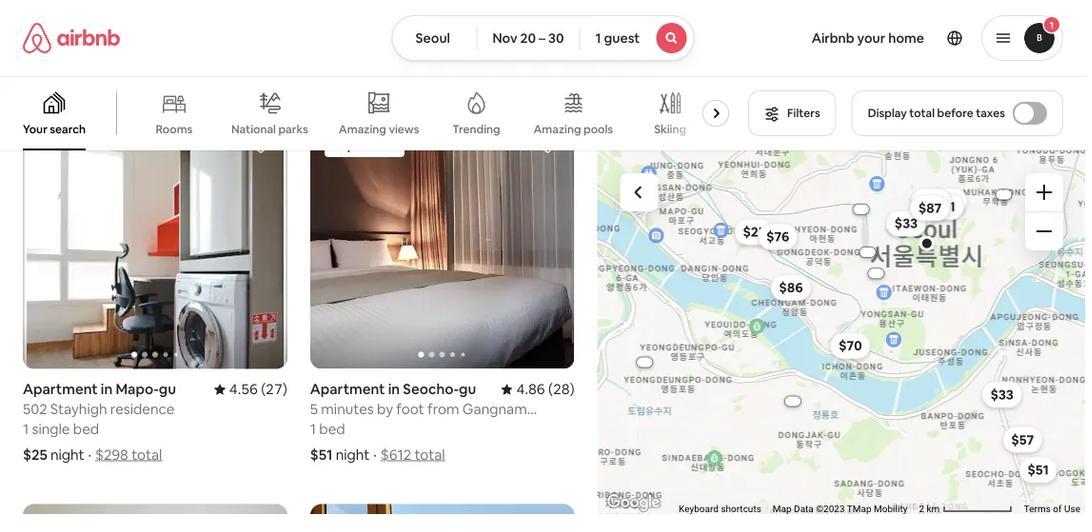 Task type: describe. For each thing, give the bounding box(es) containing it.
use
[[1065, 503, 1081, 515]]

night inside the 1 bed $51 night · $612 total
[[336, 446, 370, 464]]

$76 for $76 night · $897 total
[[310, 59, 335, 78]]

$298
[[95, 446, 128, 464]]

of
[[1054, 503, 1063, 515]]

$86 button
[[771, 274, 812, 301]]

$897 total button
[[383, 59, 449, 78]]

group for apartment in seocho-gu
[[310, 118, 575, 369]]

$81 inside $69 $81
[[935, 198, 956, 215]]

wecostay myeongdong b_1 1 bed $90 $81 night · $814 total
[[23, 14, 216, 78]]

2
[[920, 503, 925, 515]]

$51 button
[[1020, 457, 1058, 483]]

airbnb your home link
[[801, 18, 936, 58]]

home
[[889, 30, 925, 47]]

profile element
[[718, 0, 1064, 76]]

stayhigh
[[50, 400, 107, 419]]

residence
[[110, 400, 175, 419]]

$76 night · $897 total
[[310, 59, 449, 78]]

amazing views
[[339, 122, 419, 136]]

20
[[521, 30, 536, 47]]

$69 button
[[912, 188, 953, 215]]

google map
showing 29 stays. region
[[598, 150, 1087, 515]]

$51 inside the 1 bed $51 night · $612 total
[[310, 446, 333, 464]]

keyboard
[[679, 503, 719, 515]]

search
[[50, 122, 86, 137]]

1 button
[[982, 15, 1064, 61]]

display total before taxes
[[868, 106, 1006, 120]]

b_1
[[193, 14, 216, 32]]

trending
[[453, 122, 501, 137]]

national parks
[[231, 122, 308, 136]]

1 bed $51 night · $612 total
[[310, 420, 445, 464]]

views
[[389, 122, 419, 136]]

parks
[[279, 122, 308, 136]]

$69
[[920, 193, 944, 210]]

google image
[[602, 490, 665, 515]]

$33 $57
[[991, 386, 1035, 448]]

1 inside apartment in mapo-gu 502 stayhigh residence 1 single bed $25 night · $298 total
[[23, 420, 29, 439]]

nov 20 – 30 button
[[477, 15, 581, 61]]

$57
[[1012, 431, 1035, 448]]

seocho-
[[403, 380, 459, 399]]

1 for 1
[[1050, 19, 1055, 31]]

nov 20 – 30
[[493, 30, 564, 47]]

©2023
[[816, 503, 845, 515]]

total inside button
[[910, 106, 935, 120]]

total inside the 1 bed $51 night · $612 total
[[415, 446, 445, 464]]

night left $897
[[338, 59, 372, 78]]

tmap
[[848, 503, 872, 515]]

taxes
[[976, 106, 1006, 120]]

total down seoul
[[419, 59, 449, 78]]

airbnb
[[812, 30, 855, 47]]

seoul
[[416, 30, 450, 47]]

1 for 1 bed $51 night · $612 total
[[310, 420, 316, 439]]

$69 $81
[[920, 193, 956, 215]]

seoul button
[[392, 15, 478, 61]]

airbnb your home
[[812, 30, 925, 47]]

none search field containing seoul
[[392, 15, 695, 61]]

pools
[[584, 122, 613, 137]]

$25 inside apartment in mapo-gu 502 stayhigh residence 1 single bed $25 night · $298 total
[[23, 446, 47, 464]]

keyboard shortcuts
[[679, 503, 762, 515]]

1 guest
[[596, 30, 640, 47]]

$86
[[780, 279, 804, 296]]

nov
[[493, 30, 518, 47]]

· inside apartment in mapo-gu 502 stayhigh residence 1 single bed $25 night · $298 total
[[88, 446, 92, 464]]

1 guest button
[[580, 15, 695, 61]]

2 km button
[[914, 502, 1019, 515]]

total inside apartment in mapo-gu 502 stayhigh residence 1 single bed $25 night · $298 total
[[132, 446, 162, 464]]

rooms
[[156, 122, 193, 137]]

$612 total button
[[381, 446, 445, 464]]

national
[[231, 122, 276, 136]]

in for mapo-
[[101, 380, 113, 399]]

gu for seocho-
[[459, 380, 476, 399]]

night inside apartment in mapo-gu 502 stayhigh residence 1 single bed $25 night · $298 total
[[50, 446, 84, 464]]

2 km
[[920, 503, 943, 515]]

apartment for apartment in mapo-gu 502 stayhigh residence 1 single bed $25 night · $298 total
[[23, 380, 98, 399]]

apartment in mapo-gu 502 stayhigh residence 1 single bed $25 night · $298 total
[[23, 380, 176, 464]]

1 vertical spatial $33 button
[[983, 381, 1023, 408]]

display total before taxes button
[[852, 90, 1064, 136]]



Task type: locate. For each thing, give the bounding box(es) containing it.
$70
[[839, 337, 863, 354]]

$76
[[310, 59, 335, 78], [767, 228, 790, 245]]

1
[[1050, 19, 1055, 31], [596, 30, 602, 47], [23, 34, 29, 52], [23, 420, 29, 439], [310, 420, 316, 439]]

$25 inside button
[[744, 223, 767, 240]]

4.56 out of 5 average rating,  27 reviews image
[[214, 380, 287, 399]]

1 vertical spatial $33
[[991, 386, 1014, 403]]

$814
[[123, 59, 154, 78]]

$76 left $897
[[310, 59, 335, 78]]

amazing left pools
[[534, 122, 581, 137]]

1 horizontal spatial gu
[[459, 380, 476, 399]]

1 inside wecostay myeongdong b_1 1 bed $90 $81 night · $814 total
[[23, 34, 29, 52]]

–
[[539, 30, 546, 47]]

1 vertical spatial $81
[[935, 198, 956, 215]]

$33 left $87
[[895, 215, 918, 232]]

1 inside button
[[596, 30, 602, 47]]

shortcuts
[[721, 503, 762, 515]]

gu up residence in the bottom of the page
[[159, 380, 176, 399]]

$298 total button
[[95, 446, 162, 464]]

apartment up stayhigh
[[23, 380, 98, 399]]

0 vertical spatial $25
[[744, 223, 767, 240]]

bed down wecostay
[[32, 34, 58, 52]]

0 horizontal spatial apartment
[[23, 380, 98, 399]]

$33 for $33 $57
[[991, 386, 1014, 403]]

gu
[[159, 380, 176, 399], [459, 380, 476, 399]]

1 in from the left
[[101, 380, 113, 399]]

· inside the 1 bed $51 night · $612 total
[[374, 446, 377, 464]]

· left "$612"
[[374, 446, 377, 464]]

night left "$612"
[[336, 446, 370, 464]]

$814 total button
[[123, 59, 188, 78]]

total right the $814
[[157, 59, 188, 78]]

0 vertical spatial $76
[[310, 59, 335, 78]]

terms of use
[[1025, 503, 1081, 515]]

terms
[[1025, 503, 1051, 515]]

map
[[773, 503, 792, 515]]

30
[[549, 30, 564, 47]]

in
[[101, 380, 113, 399], [388, 380, 400, 399]]

$57 button
[[1004, 426, 1043, 453]]

filters
[[788, 106, 821, 120]]

502
[[23, 400, 47, 419]]

add to wishlist: apartment in seocho-gu image
[[537, 132, 560, 155]]

· left the $814
[[116, 59, 119, 78]]

your
[[23, 122, 47, 137]]

0 horizontal spatial $25
[[23, 446, 47, 464]]

single
[[32, 420, 70, 439]]

your search
[[23, 122, 86, 137]]

1 for 1 guest
[[596, 30, 602, 47]]

bed inside wecostay myeongdong b_1 1 bed $90 $81 night · $814 total
[[32, 34, 58, 52]]

$33 for $33
[[895, 215, 918, 232]]

0 horizontal spatial $33 button
[[887, 210, 927, 237]]

terms of use link
[[1025, 503, 1081, 515]]

0 horizontal spatial $76
[[310, 59, 335, 78]]

apartment for apartment in seocho-gu
[[310, 380, 385, 399]]

$90
[[23, 59, 49, 78]]

group
[[0, 76, 737, 150], [23, 118, 287, 369], [310, 118, 575, 369]]

0 vertical spatial $33 button
[[887, 210, 927, 237]]

0 horizontal spatial bed
[[32, 34, 58, 52]]

mobility
[[874, 503, 908, 515]]

myeongdong
[[103, 14, 190, 32]]

in left seocho-
[[388, 380, 400, 399]]

night
[[78, 59, 112, 78], [338, 59, 372, 78], [50, 446, 84, 464], [336, 446, 370, 464]]

1 horizontal spatial $76
[[767, 228, 790, 245]]

in for seocho-
[[388, 380, 400, 399]]

$33 button down $69
[[887, 210, 927, 237]]

bed down apartment in seocho-gu
[[319, 420, 345, 439]]

$51 inside button
[[1028, 461, 1050, 479]]

zoom out image
[[1037, 224, 1052, 239]]

total right "$612"
[[415, 446, 445, 464]]

gu inside apartment in mapo-gu 502 stayhigh residence 1 single bed $25 night · $298 total
[[159, 380, 176, 399]]

$25
[[744, 223, 767, 240], [23, 446, 47, 464]]

1 apartment from the left
[[23, 380, 98, 399]]

bed inside the 1 bed $51 night · $612 total
[[319, 420, 345, 439]]

None search field
[[392, 15, 695, 61]]

0 horizontal spatial gu
[[159, 380, 176, 399]]

1 inside dropdown button
[[1050, 19, 1055, 31]]

2 apartment from the left
[[310, 380, 385, 399]]

total left before
[[910, 106, 935, 120]]

1 horizontal spatial amazing
[[534, 122, 581, 137]]

$88 button
[[927, 188, 969, 215]]

(28)
[[549, 380, 575, 399]]

in left mapo-
[[101, 380, 113, 399]]

total inside wecostay myeongdong b_1 1 bed $90 $81 night · $814 total
[[157, 59, 188, 78]]

before
[[938, 106, 974, 120]]

$33 button up $57 button
[[983, 381, 1023, 408]]

$25 button
[[735, 219, 775, 245]]

keyboard shortcuts button
[[679, 502, 762, 515]]

$612
[[381, 446, 412, 464]]

apartment in seocho-gu
[[310, 380, 476, 399]]

bed inside apartment in mapo-gu 502 stayhigh residence 1 single bed $25 night · $298 total
[[73, 420, 99, 439]]

0 horizontal spatial amazing
[[339, 122, 387, 136]]

· left $298
[[88, 446, 92, 464]]

0 horizontal spatial $81
[[52, 59, 75, 78]]

$87 button
[[911, 195, 951, 221]]

$33 inside button
[[895, 215, 918, 232]]

· left $897
[[376, 59, 379, 78]]

0 horizontal spatial in
[[101, 380, 113, 399]]

$81 button
[[926, 193, 965, 220]]

add to wishlist: apartment in mapo-gu image
[[249, 132, 272, 155]]

filters button
[[749, 90, 837, 136]]

group for apartment in mapo-gu
[[23, 118, 287, 369]]

wecostay
[[23, 14, 100, 32]]

amazing for amazing pools
[[534, 122, 581, 137]]

1 vertical spatial $25
[[23, 446, 47, 464]]

$76 inside $76 button
[[767, 228, 790, 245]]

$76 up $86
[[767, 228, 790, 245]]

1 horizontal spatial $51
[[1028, 461, 1050, 479]]

apartment inside apartment in mapo-gu 502 stayhigh residence 1 single bed $25 night · $298 total
[[23, 380, 98, 399]]

1 horizontal spatial $81
[[935, 198, 956, 215]]

1 vertical spatial $76
[[767, 228, 790, 245]]

$70 button
[[831, 333, 871, 359]]

1 horizontal spatial bed
[[73, 420, 99, 439]]

mapo-
[[116, 380, 159, 399]]

skiing
[[654, 122, 687, 137]]

0 horizontal spatial $51
[[310, 446, 333, 464]]

1 gu from the left
[[159, 380, 176, 399]]

apartment up the 1 bed $51 night · $612 total
[[310, 380, 385, 399]]

amazing
[[339, 122, 387, 136], [534, 122, 581, 137]]

4.56
[[229, 380, 258, 399]]

1 inside the 1 bed $51 night · $612 total
[[310, 420, 316, 439]]

$81
[[52, 59, 75, 78], [935, 198, 956, 215]]

$51 left "$612"
[[310, 446, 333, 464]]

data
[[794, 503, 814, 515]]

$33 inside $33 $57
[[991, 386, 1014, 403]]

1 horizontal spatial in
[[388, 380, 400, 399]]

map data ©2023 tmap mobility
[[773, 503, 908, 515]]

$33 up $57 button
[[991, 386, 1014, 403]]

gu for mapo-
[[159, 380, 176, 399]]

$76 for $76
[[767, 228, 790, 245]]

2 in from the left
[[388, 380, 400, 399]]

km
[[927, 503, 940, 515]]

apartment
[[23, 380, 98, 399], [310, 380, 385, 399]]

total right $298
[[132, 446, 162, 464]]

bed
[[32, 34, 58, 52], [73, 420, 99, 439], [319, 420, 345, 439]]

amazing for amazing views
[[339, 122, 387, 136]]

night down single
[[50, 446, 84, 464]]

4.86 out of 5 average rating,  28 reviews image
[[501, 380, 575, 399]]

2 gu from the left
[[459, 380, 476, 399]]

1 horizontal spatial $33
[[991, 386, 1014, 403]]

·
[[116, 59, 119, 78], [376, 59, 379, 78], [88, 446, 92, 464], [374, 446, 377, 464]]

4.86 (28)
[[517, 380, 575, 399]]

0 horizontal spatial $33
[[895, 215, 918, 232]]

your
[[858, 30, 886, 47]]

1 horizontal spatial apartment
[[310, 380, 385, 399]]

in inside apartment in mapo-gu 502 stayhigh residence 1 single bed $25 night · $298 total
[[101, 380, 113, 399]]

gu left 4.86
[[459, 380, 476, 399]]

amazing left views
[[339, 122, 387, 136]]

$81 inside wecostay myeongdong b_1 1 bed $90 $81 night · $814 total
[[52, 59, 75, 78]]

$76 button
[[758, 223, 799, 250]]

display
[[868, 106, 907, 120]]

$87
[[919, 199, 943, 216]]

· inside wecostay myeongdong b_1 1 bed $90 $81 night · $814 total
[[116, 59, 119, 78]]

$897
[[383, 59, 415, 78]]

group containing national parks
[[0, 76, 737, 150]]

guest
[[604, 30, 640, 47]]

2 horizontal spatial bed
[[319, 420, 345, 439]]

night inside wecostay myeongdong b_1 1 bed $90 $81 night · $814 total
[[78, 59, 112, 78]]

bed down stayhigh
[[73, 420, 99, 439]]

1 horizontal spatial $33 button
[[983, 381, 1023, 408]]

$33
[[895, 215, 918, 232], [991, 386, 1014, 403]]

(27)
[[261, 380, 287, 399]]

$51 down $57
[[1028, 461, 1050, 479]]

night left the $814
[[78, 59, 112, 78]]

zoom in image
[[1037, 185, 1052, 200]]

0 vertical spatial $33
[[895, 215, 918, 232]]

$33 button
[[887, 210, 927, 237], [983, 381, 1023, 408]]

4.86
[[517, 380, 545, 399]]

0 vertical spatial $81
[[52, 59, 75, 78]]

$88
[[936, 193, 960, 210]]

1 horizontal spatial $25
[[744, 223, 767, 240]]

4.56 (27)
[[229, 380, 287, 399]]



Task type: vqa. For each thing, say whether or not it's contained in the screenshot.
7:00 to the left
no



